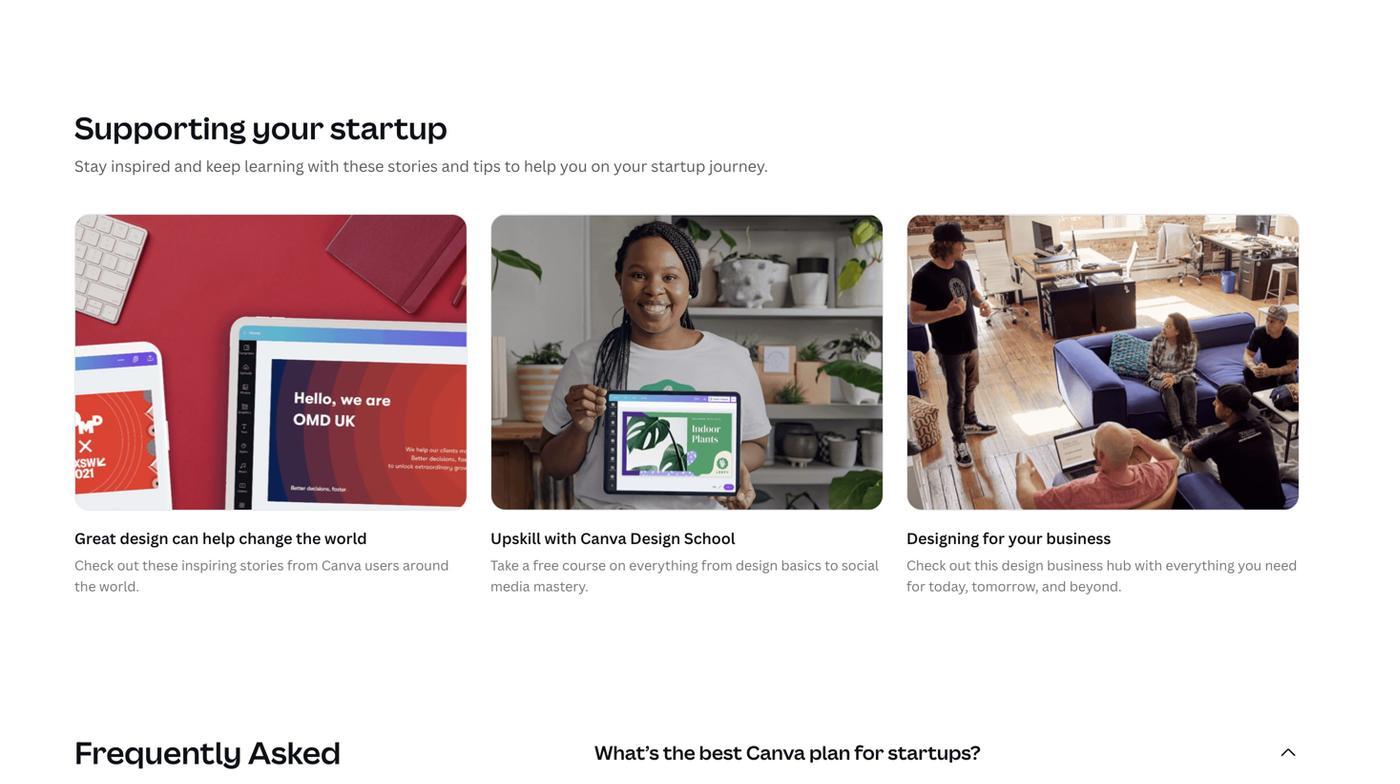 Task type: locate. For each thing, give the bounding box(es) containing it.
1 horizontal spatial with
[[545, 528, 577, 549]]

2 vertical spatial for
[[855, 740, 885, 766]]

your
[[252, 107, 324, 149], [614, 156, 648, 176], [1009, 528, 1043, 549]]

1 horizontal spatial canva
[[581, 528, 627, 549]]

1 out from the left
[[117, 556, 139, 574]]

from inside check out these inspiring stories from canva users around the world.
[[287, 556, 318, 574]]

1 vertical spatial help
[[202, 528, 235, 549]]

and
[[174, 156, 202, 176], [442, 156, 470, 176], [1043, 577, 1067, 595]]

1 horizontal spatial for
[[907, 577, 926, 595]]

great design can help change the world
[[74, 528, 367, 549]]

out for designing
[[950, 556, 972, 574]]

the left world.
[[74, 577, 96, 595]]

for left the today,
[[907, 577, 926, 595]]

users
[[365, 556, 400, 574]]

these
[[343, 156, 384, 176], [142, 556, 178, 574]]

canva left plan
[[746, 740, 806, 766]]

0 horizontal spatial these
[[142, 556, 178, 574]]

take
[[491, 556, 519, 574]]

1 vertical spatial on
[[610, 556, 626, 574]]

the left world
[[296, 528, 321, 549]]

0 horizontal spatial for
[[855, 740, 885, 766]]

you inside "check out this design business hub with everything you need for today, tomorrow, and beyond."
[[1239, 556, 1262, 574]]

1 vertical spatial for
[[907, 577, 926, 595]]

with right learning
[[308, 156, 339, 176]]

0 horizontal spatial with
[[308, 156, 339, 176]]

design up tomorrow,
[[1002, 556, 1044, 574]]

0 vertical spatial you
[[560, 156, 588, 176]]

1 horizontal spatial check
[[907, 556, 946, 574]]

design
[[630, 528, 681, 549]]

out for great
[[117, 556, 139, 574]]

everything down design
[[629, 556, 698, 574]]

0 vertical spatial business
[[1047, 528, 1112, 549]]

0 vertical spatial these
[[343, 156, 384, 176]]

these inside "supporting your startup stay inspired and keep learning with these stories and tips to help you on your startup journey."
[[343, 156, 384, 176]]

from down change
[[287, 556, 318, 574]]

1 horizontal spatial startup
[[651, 156, 706, 176]]

2 horizontal spatial design
[[1002, 556, 1044, 574]]

0 vertical spatial startup
[[330, 107, 448, 149]]

to
[[505, 156, 520, 176], [825, 556, 839, 574]]

1 vertical spatial these
[[142, 556, 178, 574]]

2 vertical spatial with
[[1135, 556, 1163, 574]]

0 horizontal spatial check
[[74, 556, 114, 574]]

out inside check out these inspiring stories from canva users around the world.
[[117, 556, 139, 574]]

out inside "check out this design business hub with everything you need for today, tomorrow, and beyond."
[[950, 556, 972, 574]]

2 out from the left
[[950, 556, 972, 574]]

2 vertical spatial the
[[663, 740, 696, 766]]

0 horizontal spatial startup
[[330, 107, 448, 149]]

you left need
[[1239, 556, 1262, 574]]

today,
[[929, 577, 969, 595]]

these down "can"
[[142, 556, 178, 574]]

from down school
[[702, 556, 733, 574]]

and left keep
[[174, 156, 202, 176]]

1 everything from the left
[[629, 556, 698, 574]]

business
[[1047, 528, 1112, 549], [1048, 556, 1104, 574]]

0 horizontal spatial canva
[[322, 556, 362, 574]]

inspiring
[[182, 556, 237, 574]]

1 horizontal spatial out
[[950, 556, 972, 574]]

2 from from the left
[[702, 556, 733, 574]]

for
[[983, 528, 1005, 549], [907, 577, 926, 595], [855, 740, 885, 766]]

0 horizontal spatial you
[[560, 156, 588, 176]]

0 horizontal spatial out
[[117, 556, 139, 574]]

out up the today,
[[950, 556, 972, 574]]

you right "tips"
[[560, 156, 588, 176]]

designing
[[907, 528, 980, 549]]

2 horizontal spatial your
[[1009, 528, 1043, 549]]

1 vertical spatial you
[[1239, 556, 1262, 574]]

design
[[120, 528, 169, 549], [736, 556, 778, 574], [1002, 556, 1044, 574]]

1 vertical spatial business
[[1048, 556, 1104, 574]]

questions
[[74, 770, 229, 776]]

1 vertical spatial the
[[74, 577, 96, 595]]

free
[[533, 556, 559, 574]]

startup
[[330, 107, 448, 149], [651, 156, 706, 176]]

design inside 'take a free course on everything from design basics to social media mastery.'
[[736, 556, 778, 574]]

2 horizontal spatial canva
[[746, 740, 806, 766]]

0 vertical spatial with
[[308, 156, 339, 176]]

1 horizontal spatial from
[[702, 556, 733, 574]]

for inside what's the best canva plan for startups? dropdown button
[[855, 740, 885, 766]]

1 from from the left
[[287, 556, 318, 574]]

0 horizontal spatial your
[[252, 107, 324, 149]]

canva up course
[[581, 528, 627, 549]]

these right learning
[[343, 156, 384, 176]]

the
[[296, 528, 321, 549], [74, 577, 96, 595], [663, 740, 696, 766]]

beyond.
[[1070, 577, 1122, 595]]

1 vertical spatial with
[[545, 528, 577, 549]]

0 vertical spatial help
[[524, 156, 557, 176]]

best
[[700, 740, 743, 766]]

help up inspiring
[[202, 528, 235, 549]]

stories left "tips"
[[388, 156, 438, 176]]

2 vertical spatial canva
[[746, 740, 806, 766]]

the inside check out these inspiring stories from canva users around the world.
[[74, 577, 96, 595]]

learning
[[245, 156, 304, 176]]

check out this design business hub with everything you need for today, tomorrow, and beyond.
[[907, 556, 1298, 595]]

you
[[560, 156, 588, 176], [1239, 556, 1262, 574]]

and left "tips"
[[442, 156, 470, 176]]

check out these inspiring stories from canva users around the world.
[[74, 556, 449, 595]]

0 vertical spatial on
[[591, 156, 610, 176]]

2 horizontal spatial the
[[663, 740, 696, 766]]

1 horizontal spatial stories
[[388, 156, 438, 176]]

inspired
[[111, 156, 171, 176]]

0 vertical spatial canva
[[581, 528, 627, 549]]

0 horizontal spatial stories
[[240, 556, 284, 574]]

0 vertical spatial stories
[[388, 156, 438, 176]]

1 check from the left
[[74, 556, 114, 574]]

2 horizontal spatial with
[[1135, 556, 1163, 574]]

2 horizontal spatial and
[[1043, 577, 1067, 595]]

a
[[522, 556, 530, 574]]

out
[[117, 556, 139, 574], [950, 556, 972, 574]]

1 horizontal spatial your
[[614, 156, 648, 176]]

1 horizontal spatial these
[[343, 156, 384, 176]]

on inside 'take a free course on everything from design basics to social media mastery.'
[[610, 556, 626, 574]]

the inside dropdown button
[[663, 740, 696, 766]]

0 vertical spatial to
[[505, 156, 520, 176]]

2 check from the left
[[907, 556, 946, 574]]

1 vertical spatial canva
[[322, 556, 362, 574]]

stories down change
[[240, 556, 284, 574]]

1 horizontal spatial design
[[736, 556, 778, 574]]

0 horizontal spatial from
[[287, 556, 318, 574]]

upskill
[[491, 528, 541, 549]]

business up "check out this design business hub with everything you need for today, tomorrow, and beyond."
[[1047, 528, 1112, 549]]

everything inside "check out this design business hub with everything you need for today, tomorrow, and beyond."
[[1166, 556, 1235, 574]]

0 vertical spatial your
[[252, 107, 324, 149]]

out up world.
[[117, 556, 139, 574]]

1 horizontal spatial you
[[1239, 556, 1262, 574]]

2 horizontal spatial for
[[983, 528, 1005, 549]]

0 horizontal spatial everything
[[629, 556, 698, 574]]

1 horizontal spatial the
[[296, 528, 321, 549]]

everything left need
[[1166, 556, 1235, 574]]

2 everything from the left
[[1166, 556, 1235, 574]]

designing for your business
[[907, 528, 1112, 549]]

with inside "check out this design business hub with everything you need for today, tomorrow, and beyond."
[[1135, 556, 1163, 574]]

1 horizontal spatial help
[[524, 156, 557, 176]]

and inside "check out this design business hub with everything you need for today, tomorrow, and beyond."
[[1043, 577, 1067, 595]]

supporting your startup stay inspired and keep learning with these stories and tips to help you on your startup journey.
[[74, 107, 769, 176]]

with right hub
[[1135, 556, 1163, 574]]

what's
[[595, 740, 660, 766]]

check down great
[[74, 556, 114, 574]]

canva down world
[[322, 556, 362, 574]]

and left beyond.
[[1043, 577, 1067, 595]]

0 horizontal spatial and
[[174, 156, 202, 176]]

0 vertical spatial the
[[296, 528, 321, 549]]

business up beyond.
[[1048, 556, 1104, 574]]

check inside "check out this design business hub with everything you need for today, tomorrow, and beyond."
[[907, 556, 946, 574]]

design left the basics
[[736, 556, 778, 574]]

check up the today,
[[907, 556, 946, 574]]

with up free
[[545, 528, 577, 549]]

stories inside check out these inspiring stories from canva users around the world.
[[240, 556, 284, 574]]

1 vertical spatial startup
[[651, 156, 706, 176]]

for right plan
[[855, 740, 885, 766]]

from inside 'take a free course on everything from design basics to social media mastery.'
[[702, 556, 733, 574]]

0 horizontal spatial the
[[74, 577, 96, 595]]

the left best
[[663, 740, 696, 766]]

check for designing for your business
[[907, 556, 946, 574]]

1 vertical spatial stories
[[240, 556, 284, 574]]

for up this
[[983, 528, 1005, 549]]

to right "tips"
[[505, 156, 520, 176]]

help right "tips"
[[524, 156, 557, 176]]

plan
[[810, 740, 851, 766]]

world.
[[99, 577, 139, 595]]

canva
[[581, 528, 627, 549], [322, 556, 362, 574], [746, 740, 806, 766]]

tips
[[473, 156, 501, 176]]

stories
[[388, 156, 438, 176], [240, 556, 284, 574]]

you inside "supporting your startup stay inspired and keep learning with these stories and tips to help you on your startup journey."
[[560, 156, 588, 176]]

from
[[287, 556, 318, 574], [702, 556, 733, 574]]

keep
[[206, 156, 241, 176]]

2 vertical spatial your
[[1009, 528, 1043, 549]]

everything
[[629, 556, 698, 574], [1166, 556, 1235, 574]]

check
[[74, 556, 114, 574], [907, 556, 946, 574]]

1 horizontal spatial to
[[825, 556, 839, 574]]

0 horizontal spatial to
[[505, 156, 520, 176]]

design left "can"
[[120, 528, 169, 549]]

to left social
[[825, 556, 839, 574]]

with
[[308, 156, 339, 176], [545, 528, 577, 549], [1135, 556, 1163, 574]]

on
[[591, 156, 610, 176], [610, 556, 626, 574]]

check inside check out these inspiring stories from canva users around the world.
[[74, 556, 114, 574]]

upskill with canva design school
[[491, 528, 736, 549]]

help
[[524, 156, 557, 176], [202, 528, 235, 549]]

1 vertical spatial to
[[825, 556, 839, 574]]

1 horizontal spatial everything
[[1166, 556, 1235, 574]]



Task type: describe. For each thing, give the bounding box(es) containing it.
check for great design can help change the world
[[74, 556, 114, 574]]

image only 1 1 image
[[492, 215, 883, 510]]

help inside "supporting your startup stay inspired and keep learning with these stories and tips to help you on your startup journey."
[[524, 156, 557, 176]]

to inside "supporting your startup stay inspired and keep learning with these stories and tips to help you on your startup journey."
[[505, 156, 520, 176]]

media
[[491, 577, 530, 595]]

0 horizontal spatial help
[[202, 528, 235, 549]]

hub
[[1107, 556, 1132, 574]]

business inside "check out this design business hub with everything you need for today, tomorrow, and beyond."
[[1048, 556, 1104, 574]]

omd flatlay image
[[75, 215, 467, 510]]

stories inside "supporting your startup stay inspired and keep learning with these stories and tips to help you on your startup journey."
[[388, 156, 438, 176]]

basics
[[781, 556, 822, 574]]

asked
[[248, 732, 341, 773]]

world
[[325, 528, 367, 549]]

course
[[563, 556, 606, 574]]

canva inside check out these inspiring stories from canva users around the world.
[[322, 556, 362, 574]]

canva inside dropdown button
[[746, 740, 806, 766]]

startups?
[[888, 740, 981, 766]]

image only 5 image
[[908, 215, 1299, 510]]

what's the best canva plan for startups? button
[[595, 719, 1300, 776]]

to inside 'take a free course on everything from design basics to social media mastery.'
[[825, 556, 839, 574]]

social
[[842, 556, 879, 574]]

school
[[684, 528, 736, 549]]

take a free course on everything from design basics to social media mastery.
[[491, 556, 879, 595]]

for inside "check out this design business hub with everything you need for today, tomorrow, and beyond."
[[907, 577, 926, 595]]

frequently
[[74, 732, 242, 773]]

need
[[1266, 556, 1298, 574]]

1 vertical spatial your
[[614, 156, 648, 176]]

around
[[403, 556, 449, 574]]

everything inside 'take a free course on everything from design basics to social media mastery.'
[[629, 556, 698, 574]]

can
[[172, 528, 199, 549]]

mastery.
[[534, 577, 589, 595]]

change
[[239, 528, 293, 549]]

on inside "supporting your startup stay inspired and keep learning with these stories and tips to help you on your startup journey."
[[591, 156, 610, 176]]

tomorrow,
[[972, 577, 1039, 595]]

0 horizontal spatial design
[[120, 528, 169, 549]]

what's the best canva plan for startups?
[[595, 740, 981, 766]]

great
[[74, 528, 116, 549]]

journey.
[[710, 156, 769, 176]]

design inside "check out this design business hub with everything you need for today, tomorrow, and beyond."
[[1002, 556, 1044, 574]]

stay
[[74, 156, 107, 176]]

these inside check out these inspiring stories from canva users around the world.
[[142, 556, 178, 574]]

frequently asked questions
[[74, 732, 341, 776]]

1 horizontal spatial and
[[442, 156, 470, 176]]

0 vertical spatial for
[[983, 528, 1005, 549]]

with inside "supporting your startup stay inspired and keep learning with these stories and tips to help you on your startup journey."
[[308, 156, 339, 176]]

this
[[975, 556, 999, 574]]

supporting
[[74, 107, 246, 149]]



Task type: vqa. For each thing, say whether or not it's contained in the screenshot.
left design
yes



